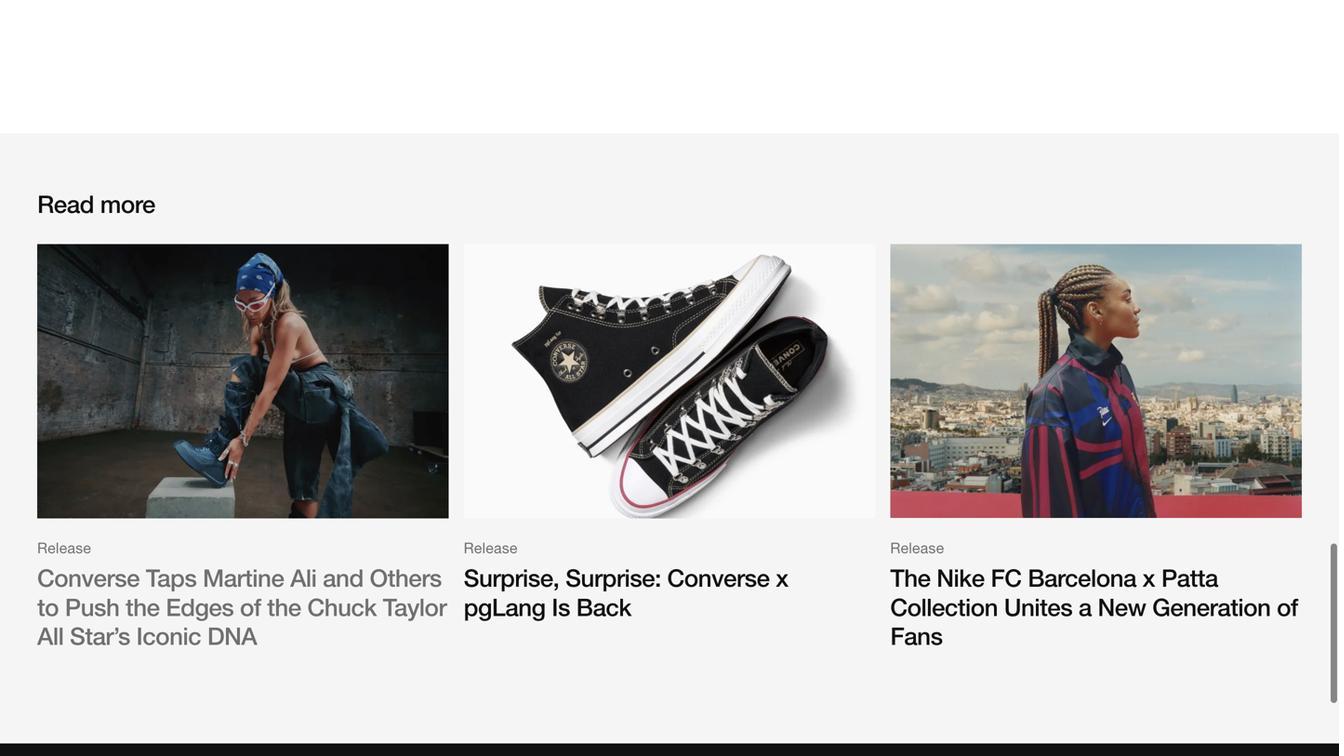Task type: vqa. For each thing, say whether or not it's contained in the screenshot.
the you
no



Task type: describe. For each thing, give the bounding box(es) containing it.
release the nike fc barcelona x patta collection unites a new generation of fans
[[891, 540, 1299, 650]]

taps
[[146, 564, 197, 592]]

fans
[[891, 622, 943, 650]]

read more
[[37, 189, 155, 218]]

release for surprise,
[[464, 540, 518, 557]]

of inside release the nike fc barcelona x patta collection unites a new generation of fans
[[1278, 593, 1299, 621]]

release surprise, surprise: converse x pglang is back
[[464, 540, 789, 621]]

read
[[37, 189, 94, 218]]

star's
[[70, 622, 130, 650]]

unites
[[1005, 593, 1073, 621]]

ali
[[290, 564, 317, 592]]

surprise,
[[464, 564, 560, 592]]

1 the from the left
[[126, 593, 160, 621]]

surprise:
[[566, 564, 661, 592]]

of inside release converse taps martine ali and others to push the edges of the chuck taylor all star's iconic dna
[[240, 593, 261, 621]]

martine
[[203, 564, 284, 592]]

new
[[1098, 593, 1147, 621]]

all
[[37, 622, 64, 650]]

converse x martine ali image
[[37, 244, 449, 519]]

taylor
[[383, 593, 447, 621]]

chuck
[[307, 593, 377, 621]]

generation
[[1153, 593, 1271, 621]]

collection
[[891, 593, 998, 621]]

release for the
[[891, 540, 945, 557]]

the
[[891, 564, 931, 592]]

pglang
[[464, 593, 546, 621]]

release for converse
[[37, 540, 91, 557]]

push
[[65, 593, 119, 621]]



Task type: locate. For each thing, give the bounding box(es) containing it.
3 release from the left
[[891, 540, 945, 557]]

to
[[37, 593, 59, 621]]

1 converse from the left
[[37, 564, 140, 592]]

2 release from the left
[[464, 540, 518, 557]]

edges
[[166, 593, 234, 621]]

0 horizontal spatial x
[[776, 564, 789, 592]]

of right 'generation'
[[1278, 593, 1299, 621]]

the up iconic on the bottom of the page
[[126, 593, 160, 621]]

release up the to
[[37, 540, 91, 557]]

1 release from the left
[[37, 540, 91, 557]]

dna
[[207, 622, 257, 650]]

release up surprise,
[[464, 540, 518, 557]]

and
[[323, 564, 364, 592]]

release inside release the nike fc barcelona x patta collection unites a new generation of fans
[[891, 540, 945, 557]]

1 x from the left
[[776, 564, 789, 592]]

fc
[[991, 564, 1022, 592]]

barcelona
[[1028, 564, 1137, 592]]

of
[[240, 593, 261, 621], [1278, 593, 1299, 621]]

1 horizontal spatial converse
[[668, 564, 770, 592]]

nike
[[937, 564, 985, 592]]

0 horizontal spatial of
[[240, 593, 261, 621]]

x inside release the nike fc barcelona x patta collection unites a new generation of fans
[[1143, 564, 1156, 592]]

iconic
[[136, 622, 201, 650]]

back
[[577, 593, 632, 621]]

a
[[1079, 593, 1092, 621]]

x
[[776, 564, 789, 592], [1143, 564, 1156, 592]]

patta
[[1162, 564, 1219, 592]]

0 horizontal spatial the
[[126, 593, 160, 621]]

more
[[100, 189, 155, 218]]

2 horizontal spatial release
[[891, 540, 945, 557]]

2 the from the left
[[267, 593, 301, 621]]

others
[[370, 564, 442, 592]]

2 of from the left
[[1278, 593, 1299, 621]]

the
[[126, 593, 160, 621], [267, 593, 301, 621]]

0 horizontal spatial converse
[[37, 564, 140, 592]]

2 converse from the left
[[668, 564, 770, 592]]

2 x from the left
[[1143, 564, 1156, 592]]

1 horizontal spatial release
[[464, 540, 518, 557]]

release up the 'the'
[[891, 540, 945, 557]]

0 horizontal spatial release
[[37, 540, 91, 557]]

the down ali
[[267, 593, 301, 621]]

is
[[552, 593, 570, 621]]

converse inside release surprise, surprise: converse x pglang is back
[[668, 564, 770, 592]]

x inside release surprise, surprise: converse x pglang is back
[[776, 564, 789, 592]]

release
[[37, 540, 91, 557], [464, 540, 518, 557], [891, 540, 945, 557]]

release inside release converse taps martine ali and others to push the edges of the chuck taylor all star's iconic dna
[[37, 540, 91, 557]]

1 horizontal spatial x
[[1143, 564, 1156, 592]]

1 horizontal spatial the
[[267, 593, 301, 621]]

release converse taps martine ali and others to push the edges of the chuck taylor all star's iconic dna
[[37, 540, 447, 650]]

converse inside release converse taps martine ali and others to push the edges of the chuck taylor all star's iconic dna
[[37, 564, 140, 592]]

converse
[[37, 564, 140, 592], [668, 564, 770, 592]]

1 horizontal spatial of
[[1278, 593, 1299, 621]]

1 of from the left
[[240, 593, 261, 621]]

release inside release surprise, surprise: converse x pglang is back
[[464, 540, 518, 557]]

of down the martine
[[240, 593, 261, 621]]



